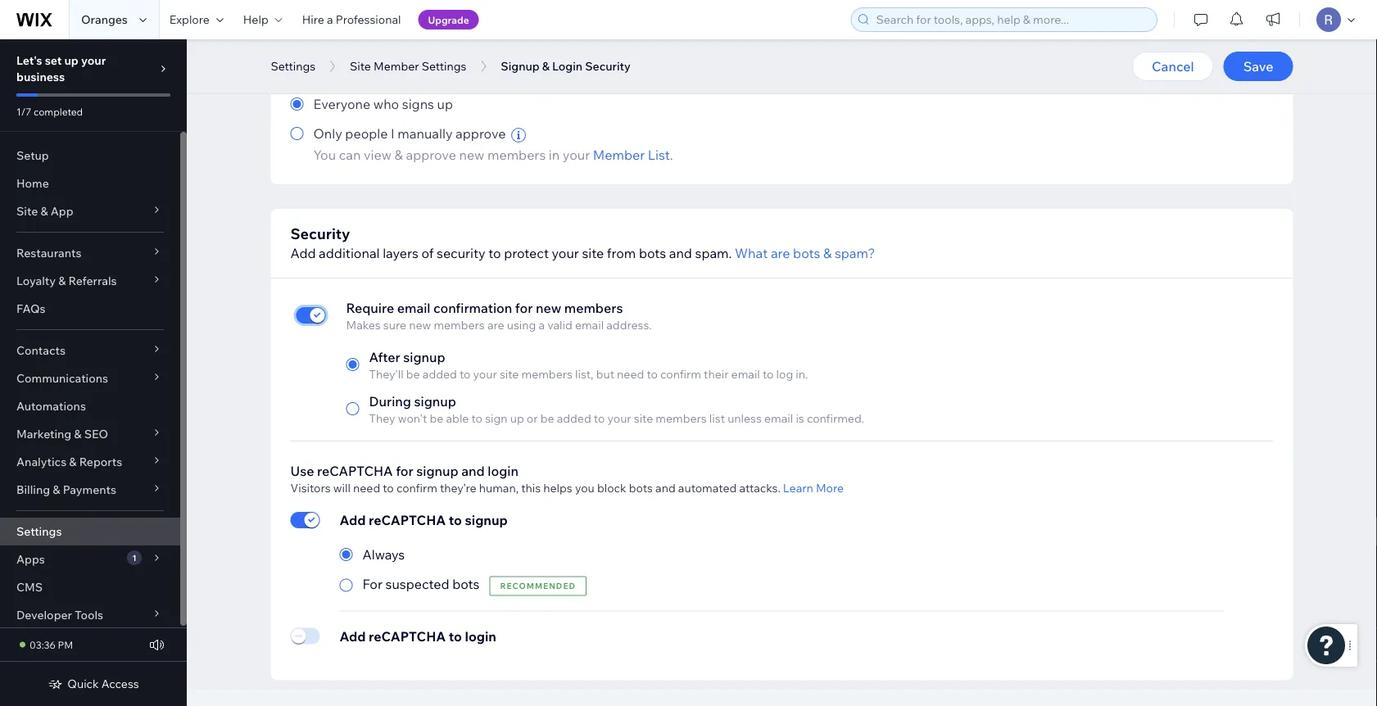 Task type: vqa. For each thing, say whether or not it's contained in the screenshot.
Everyone who signs up
yes



Task type: describe. For each thing, give the bounding box(es) containing it.
you can view & approve new members in your member list.
[[313, 147, 673, 163]]

are inside 'security add additional layers of security to protect your site from bots and spam. what are bots & spam?'
[[771, 245, 790, 262]]

new inside option group
[[459, 147, 484, 163]]

& for seo
[[74, 427, 82, 441]]

03:36
[[29, 639, 56, 651]]

cms link
[[0, 573, 180, 601]]

can for who
[[327, 40, 352, 59]]

quick
[[67, 677, 99, 691]]

signup inside during signup they won't be able to sign up or be added to your site members list unless email is confirmed.
[[414, 394, 456, 410]]

learn more link
[[783, 481, 844, 496]]

be right or
[[540, 412, 554, 426]]

protect
[[504, 245, 549, 262]]

site inside during signup they won't be able to sign up or be added to your site members list unless email is confirmed.
[[634, 412, 653, 426]]

site for site & app
[[16, 204, 38, 218]]

members inside after signup they'll be added to your site members list, but need to confirm their email to log in.
[[521, 367, 572, 382]]

everyone who signs up
[[313, 96, 453, 113]]

add for add recaptcha to signup
[[340, 512, 366, 529]]

apps
[[16, 552, 45, 566]]

analytics
[[16, 455, 67, 469]]

billing & payments button
[[0, 476, 180, 504]]

site member settings button
[[342, 54, 475, 79]]

added inside after signup they'll be added to your site members list, but need to confirm their email to log in.
[[423, 367, 457, 382]]

marketing
[[16, 427, 71, 441]]

helps
[[543, 481, 572, 496]]

address.
[[606, 318, 652, 333]]

human,
[[479, 481, 519, 496]]

in.
[[796, 367, 808, 382]]

1 horizontal spatial a
[[377, 40, 385, 59]]

list,
[[575, 367, 594, 382]]

& for login
[[542, 59, 550, 73]]

option group for use recaptcha for signup and login
[[346, 348, 864, 426]]

settings for settings link
[[16, 524, 62, 539]]

member?
[[417, 40, 485, 59]]

billing
[[16, 482, 50, 497]]

home link
[[0, 170, 180, 197]]

let's set up your business
[[16, 53, 106, 84]]

setup
[[16, 148, 49, 163]]

security inside button
[[585, 59, 631, 73]]

signup
[[501, 59, 540, 73]]

can for you
[[339, 147, 361, 163]]

makes
[[346, 318, 381, 333]]

to down but
[[594, 412, 605, 426]]

people
[[345, 126, 388, 142]]

1 vertical spatial and
[[461, 463, 485, 480]]

able
[[446, 412, 469, 426]]

who
[[373, 96, 399, 113]]

email right "valid"
[[575, 318, 604, 333]]

cancel button
[[1132, 52, 1214, 81]]

approve for &
[[406, 147, 456, 163]]

setup link
[[0, 142, 180, 170]]

settings link
[[0, 518, 180, 546]]

approve for manually
[[456, 126, 506, 142]]

everyone
[[313, 96, 370, 113]]

member list. button
[[593, 145, 673, 165]]

from
[[607, 245, 636, 262]]

to up able
[[460, 367, 471, 382]]

spam.
[[695, 245, 732, 262]]

be down professional
[[355, 40, 373, 59]]

they're
[[440, 481, 476, 496]]

tools
[[75, 608, 103, 622]]

list.
[[648, 147, 673, 163]]

manually
[[398, 126, 453, 142]]

recommended
[[500, 581, 576, 592]]

signup & login security
[[501, 59, 631, 73]]

but
[[596, 367, 614, 382]]

site up site member settings
[[388, 40, 414, 59]]

for inside use recaptcha for signup and login visitors will need to confirm they're human, this helps you block bots and automated attacks. learn more
[[396, 463, 413, 480]]

need inside use recaptcha for signup and login visitors will need to confirm they're human, this helps you block bots and automated attacks. learn more
[[353, 481, 380, 496]]

2 vertical spatial and
[[655, 481, 676, 496]]

save
[[1243, 58, 1273, 75]]

suspected
[[385, 576, 449, 593]]

bots right suspected
[[452, 576, 480, 593]]

for
[[362, 576, 383, 593]]

billing & payments
[[16, 482, 116, 497]]

you
[[313, 147, 336, 163]]

add recaptcha to signup
[[340, 512, 508, 529]]

add inside 'security add additional layers of security to protect your site from bots and spam. what are bots & spam?'
[[290, 245, 316, 262]]

attacks.
[[739, 481, 781, 496]]

site member settings
[[350, 59, 466, 73]]

hire a professional link
[[292, 0, 411, 39]]

security
[[437, 245, 486, 262]]

contacts
[[16, 343, 66, 358]]

need inside after signup they'll be added to your site members list, but need to confirm their email to log in.
[[617, 367, 644, 382]]

site inside after signup they'll be added to your site members list, but need to confirm their email to log in.
[[500, 367, 519, 382]]

upgrade button
[[418, 10, 479, 29]]

help button
[[233, 0, 292, 39]]

be left able
[[430, 412, 443, 426]]

are inside require email confirmation for new members makes sure new members are using a valid email address.
[[487, 318, 504, 333]]

site & app
[[16, 204, 73, 218]]

recaptcha for add recaptcha to signup
[[369, 512, 446, 529]]

payments
[[63, 482, 116, 497]]

use recaptcha for signup and login visitors will need to confirm they're human, this helps you block bots and automated attacks. learn more
[[290, 463, 844, 496]]

set
[[45, 53, 62, 68]]

developer
[[16, 608, 72, 622]]

members left in
[[487, 147, 546, 163]]

0 horizontal spatial new
[[409, 318, 431, 333]]

only people i manually approve
[[313, 126, 509, 142]]

1 vertical spatial new
[[536, 300, 561, 317]]

analytics & reports
[[16, 455, 122, 469]]

bots left spam?
[[793, 245, 820, 262]]

during signup they won't be able to sign up or be added to your site members list unless email is confirmed.
[[369, 394, 864, 426]]

automations
[[16, 399, 86, 413]]

1/7
[[16, 105, 31, 118]]

& inside 'security add additional layers of security to protect your site from bots and spam. what are bots & spam?'
[[823, 245, 832, 262]]

professional
[[336, 12, 401, 27]]

valid
[[547, 318, 572, 333]]

your inside let's set up your business
[[81, 53, 106, 68]]

up inside during signup they won't be able to sign up or be added to your site members list unless email is confirmed.
[[510, 412, 524, 426]]

automations link
[[0, 392, 180, 420]]

signup inside use recaptcha for signup and login visitors will need to confirm they're human, this helps you block bots and automated attacks. learn more
[[416, 463, 458, 480]]



Task type: locate. For each thing, give the bounding box(es) containing it.
are
[[771, 245, 790, 262], [487, 318, 504, 333]]

2 horizontal spatial settings
[[422, 59, 466, 73]]

restaurants
[[16, 246, 81, 260]]

option group for security
[[290, 95, 1273, 165]]

unless
[[728, 412, 762, 426]]

recaptcha up will
[[317, 463, 393, 480]]

member left list.
[[593, 147, 645, 163]]

to left protect
[[489, 245, 501, 262]]

can down hire a professional link
[[327, 40, 352, 59]]

0 horizontal spatial security
[[290, 225, 350, 243]]

block
[[597, 481, 626, 496]]

to inside use recaptcha for signup and login visitors will need to confirm they're human, this helps you block bots and automated attacks. learn more
[[383, 481, 394, 496]]

your
[[81, 53, 106, 68], [563, 147, 590, 163], [552, 245, 579, 262], [473, 367, 497, 382], [607, 412, 631, 426]]

new up "valid"
[[536, 300, 561, 317]]

& left reports
[[69, 455, 77, 469]]

need right but
[[617, 367, 644, 382]]

marketing & seo button
[[0, 420, 180, 448]]

signup up they're
[[416, 463, 458, 480]]

& left the seo at the left
[[74, 427, 82, 441]]

site for site member settings
[[350, 59, 371, 73]]

0 vertical spatial option group
[[290, 95, 1273, 165]]

are left using at the top
[[487, 318, 504, 333]]

can right you
[[339, 147, 361, 163]]

& for reports
[[69, 455, 77, 469]]

a left "valid"
[[539, 318, 545, 333]]

0 horizontal spatial site
[[16, 204, 38, 218]]

0 horizontal spatial member
[[374, 59, 419, 73]]

& left 'app'
[[40, 204, 48, 218]]

after
[[369, 349, 400, 366]]

0 horizontal spatial are
[[487, 318, 504, 333]]

members down confirmation
[[434, 318, 485, 333]]

your inside during signup they won't be able to sign up or be added to your site members list unless email is confirmed.
[[607, 412, 631, 426]]

confirm left their
[[660, 367, 701, 382]]

& inside option group
[[395, 147, 403, 163]]

option group
[[290, 95, 1273, 165], [346, 348, 864, 426], [340, 545, 587, 596]]

members left list,
[[521, 367, 572, 382]]

Search for tools, apps, help & more... field
[[871, 8, 1152, 31]]

and left automated in the bottom of the page
[[655, 481, 676, 496]]

settings for settings button
[[271, 59, 315, 73]]

they
[[369, 412, 395, 426]]

0 vertical spatial are
[[771, 245, 790, 262]]

their
[[704, 367, 729, 382]]

added right or
[[557, 412, 591, 426]]

option group containing always
[[340, 545, 587, 596]]

site inside dropdown button
[[16, 204, 38, 218]]

&
[[542, 59, 550, 73], [395, 147, 403, 163], [40, 204, 48, 218], [823, 245, 832, 262], [58, 274, 66, 288], [74, 427, 82, 441], [69, 455, 77, 469], [53, 482, 60, 497]]

email left is
[[764, 412, 793, 426]]

0 horizontal spatial for
[[396, 463, 413, 480]]

quick access button
[[48, 677, 139, 691]]

& inside marketing & seo dropdown button
[[74, 427, 82, 441]]

for up add recaptcha to signup
[[396, 463, 413, 480]]

0 horizontal spatial confirm
[[396, 481, 437, 496]]

03:36 pm
[[29, 639, 73, 651]]

site & app button
[[0, 197, 180, 225]]

loyalty
[[16, 274, 56, 288]]

won't
[[398, 412, 427, 426]]

site left from
[[582, 245, 604, 262]]

more
[[816, 481, 844, 496]]

recaptcha down suspected
[[369, 628, 446, 645]]

new down 'only people i manually approve'
[[459, 147, 484, 163]]

site down home
[[16, 204, 38, 218]]

let's
[[16, 53, 42, 68]]

security up additional
[[290, 225, 350, 243]]

& left login
[[542, 59, 550, 73]]

login
[[488, 463, 518, 480], [465, 628, 496, 645]]

during
[[369, 394, 411, 410]]

be right "they'll"
[[406, 367, 420, 382]]

sidebar element
[[0, 39, 187, 706]]

they'll
[[369, 367, 404, 382]]

email right their
[[731, 367, 760, 382]]

confirm up add recaptcha to signup
[[396, 481, 437, 496]]

need right will
[[353, 481, 380, 496]]

login down for suspected bots
[[465, 628, 496, 645]]

approve down manually
[[406, 147, 456, 163]]

0 vertical spatial add
[[290, 245, 316, 262]]

0 horizontal spatial added
[[423, 367, 457, 382]]

email up sure
[[397, 300, 430, 317]]

to
[[489, 245, 501, 262], [460, 367, 471, 382], [647, 367, 658, 382], [763, 367, 774, 382], [471, 412, 483, 426], [594, 412, 605, 426], [383, 481, 394, 496], [449, 512, 462, 529], [449, 628, 462, 645]]

1 vertical spatial login
[[465, 628, 496, 645]]

access
[[101, 677, 139, 691]]

of
[[421, 245, 434, 262]]

& inside analytics & reports popup button
[[69, 455, 77, 469]]

1 vertical spatial add
[[340, 512, 366, 529]]

1 vertical spatial member
[[593, 147, 645, 163]]

0 vertical spatial member
[[374, 59, 419, 73]]

1 horizontal spatial member
[[593, 147, 645, 163]]

to left log
[[763, 367, 774, 382]]

1 vertical spatial site
[[16, 204, 38, 218]]

your inside after signup they'll be added to your site members list, but need to confirm their email to log in.
[[473, 367, 497, 382]]

a inside require email confirmation for new members makes sure new members are using a valid email address.
[[539, 318, 545, 333]]

login inside use recaptcha for signup and login visitors will need to confirm they're human, this helps you block bots and automated attacks. learn more
[[488, 463, 518, 480]]

are right what
[[771, 245, 790, 262]]

site
[[388, 40, 414, 59], [582, 245, 604, 262], [500, 367, 519, 382], [634, 412, 653, 426]]

sure
[[383, 318, 406, 333]]

2 vertical spatial recaptcha
[[369, 628, 446, 645]]

0 horizontal spatial a
[[327, 12, 333, 27]]

& for app
[[40, 204, 48, 218]]

confirm inside use recaptcha for signup and login visitors will need to confirm they're human, this helps you block bots and automated attacks. learn more
[[396, 481, 437, 496]]

1 horizontal spatial need
[[617, 367, 644, 382]]

your right protect
[[552, 245, 579, 262]]

settings inside site member settings button
[[422, 59, 466, 73]]

your right in
[[563, 147, 590, 163]]

settings down who
[[271, 59, 315, 73]]

bots right block
[[629, 481, 653, 496]]

settings button
[[263, 54, 324, 79]]

i
[[391, 126, 395, 142]]

1 vertical spatial for
[[396, 463, 413, 480]]

new right sure
[[409, 318, 431, 333]]

0 vertical spatial need
[[617, 367, 644, 382]]

email inside during signup they won't be able to sign up or be added to your site members list unless email is confirmed.
[[764, 412, 793, 426]]

0 vertical spatial added
[[423, 367, 457, 382]]

and
[[669, 245, 692, 262], [461, 463, 485, 480], [655, 481, 676, 496]]

0 vertical spatial new
[[459, 147, 484, 163]]

recaptcha inside use recaptcha for signup and login visitors will need to confirm they're human, this helps you block bots and automated attacks. learn more
[[317, 463, 393, 480]]

0 vertical spatial up
[[64, 53, 79, 68]]

confirm inside after signup they'll be added to your site members list, but need to confirm their email to log in.
[[660, 367, 701, 382]]

for inside require email confirmation for new members makes sure new members are using a valid email address.
[[515, 300, 533, 317]]

0 horizontal spatial up
[[64, 53, 79, 68]]

email inside after signup they'll be added to your site members list, but need to confirm their email to log in.
[[731, 367, 760, 382]]

1
[[132, 553, 136, 563]]

added up able
[[423, 367, 457, 382]]

and up they're
[[461, 463, 485, 480]]

and left spam.
[[669, 245, 692, 262]]

site
[[350, 59, 371, 73], [16, 204, 38, 218]]

to down they're
[[449, 512, 462, 529]]

members left list on the right of the page
[[656, 412, 707, 426]]

faqs
[[16, 301, 45, 316]]

2 horizontal spatial new
[[536, 300, 561, 317]]

1 vertical spatial added
[[557, 412, 591, 426]]

1 horizontal spatial settings
[[271, 59, 315, 73]]

up right set
[[64, 53, 79, 68]]

2 horizontal spatial up
[[510, 412, 524, 426]]

1 horizontal spatial security
[[585, 59, 631, 73]]

learn
[[783, 481, 813, 496]]

site down who can be a site member?
[[350, 59, 371, 73]]

save button
[[1224, 52, 1293, 81]]

2 vertical spatial new
[[409, 318, 431, 333]]

settings inside settings button
[[271, 59, 315, 73]]

0 vertical spatial and
[[669, 245, 692, 262]]

recaptcha
[[317, 463, 393, 480], [369, 512, 446, 529], [369, 628, 446, 645]]

your down but
[[607, 412, 631, 426]]

reports
[[79, 455, 122, 469]]

1 vertical spatial can
[[339, 147, 361, 163]]

sign
[[485, 412, 508, 426]]

members inside during signup they won't be able to sign up or be added to your site members list unless email is confirmed.
[[656, 412, 707, 426]]

1 vertical spatial are
[[487, 318, 504, 333]]

0 horizontal spatial need
[[353, 481, 380, 496]]

add for add recaptcha to login
[[340, 628, 366, 645]]

& right loyalty
[[58, 274, 66, 288]]

settings
[[271, 59, 315, 73], [422, 59, 466, 73], [16, 524, 62, 539]]

login
[[552, 59, 583, 73]]

1 horizontal spatial for
[[515, 300, 533, 317]]

1 horizontal spatial new
[[459, 147, 484, 163]]

1 vertical spatial a
[[377, 40, 385, 59]]

1 horizontal spatial up
[[437, 96, 453, 113]]

can inside option group
[[339, 147, 361, 163]]

security inside 'security add additional layers of security to protect your site from bots and spam. what are bots & spam?'
[[290, 225, 350, 243]]

your inside 'security add additional layers of security to protect your site from bots and spam. what are bots & spam?'
[[552, 245, 579, 262]]

referrals
[[68, 274, 117, 288]]

up inside let's set up your business
[[64, 53, 79, 68]]

0 horizontal spatial settings
[[16, 524, 62, 539]]

recaptcha up always
[[369, 512, 446, 529]]

1 horizontal spatial confirm
[[660, 367, 701, 382]]

option group containing everyone who signs up
[[290, 95, 1273, 165]]

to right but
[[647, 367, 658, 382]]

a up site member settings
[[377, 40, 385, 59]]

hire a professional
[[302, 12, 401, 27]]

for suspected bots
[[362, 576, 480, 593]]

0 vertical spatial confirm
[[660, 367, 701, 382]]

this
[[521, 481, 541, 496]]

& inside billing & payments dropdown button
[[53, 482, 60, 497]]

0 vertical spatial recaptcha
[[317, 463, 393, 480]]

a right hire
[[327, 12, 333, 27]]

to right will
[[383, 481, 394, 496]]

additional
[[319, 245, 380, 262]]

site inside 'security add additional layers of security to protect your site from bots and spam. what are bots & spam?'
[[582, 245, 604, 262]]

0 vertical spatial site
[[350, 59, 371, 73]]

1 vertical spatial need
[[353, 481, 380, 496]]

option group containing after signup
[[346, 348, 864, 426]]

0 vertical spatial login
[[488, 463, 518, 480]]

1 vertical spatial approve
[[406, 147, 456, 163]]

for up using at the top
[[515, 300, 533, 317]]

in
[[549, 147, 560, 163]]

signup & login security button
[[493, 54, 639, 79]]

what
[[735, 245, 768, 262]]

bots
[[639, 245, 666, 262], [793, 245, 820, 262], [629, 481, 653, 496], [452, 576, 480, 593]]

your up 'sign'
[[473, 367, 497, 382]]

add
[[290, 245, 316, 262], [340, 512, 366, 529], [340, 628, 366, 645]]

2 vertical spatial a
[[539, 318, 545, 333]]

1/7 completed
[[16, 105, 83, 118]]

use
[[290, 463, 314, 480]]

approve up "you can view & approve new members in your member list."
[[456, 126, 506, 142]]

recaptcha for add recaptcha to login
[[369, 628, 446, 645]]

will
[[333, 481, 351, 496]]

login up 'human,'
[[488, 463, 518, 480]]

member down who can be a site member?
[[374, 59, 419, 73]]

add left additional
[[290, 245, 316, 262]]

member inside option group
[[593, 147, 645, 163]]

& right billing
[[53, 482, 60, 497]]

& for payments
[[53, 482, 60, 497]]

& right view
[[395, 147, 403, 163]]

0 vertical spatial for
[[515, 300, 533, 317]]

and inside 'security add additional layers of security to protect your site from bots and spam. what are bots & spam?'
[[669, 245, 692, 262]]

or
[[527, 412, 538, 426]]

marketing & seo
[[16, 427, 108, 441]]

up left or
[[510, 412, 524, 426]]

settings up apps
[[16, 524, 62, 539]]

1 vertical spatial confirm
[[396, 481, 437, 496]]

you
[[575, 481, 595, 496]]

members up "valid"
[[564, 300, 623, 317]]

& left spam?
[[823, 245, 832, 262]]

your right set
[[81, 53, 106, 68]]

add down for
[[340, 628, 366, 645]]

log
[[776, 367, 793, 382]]

for
[[515, 300, 533, 317], [396, 463, 413, 480]]

0 vertical spatial approve
[[456, 126, 506, 142]]

new
[[459, 147, 484, 163], [536, 300, 561, 317], [409, 318, 431, 333]]

layers
[[383, 245, 418, 262]]

faqs link
[[0, 295, 180, 323]]

1 vertical spatial up
[[437, 96, 453, 113]]

2 horizontal spatial a
[[539, 318, 545, 333]]

bots right from
[[639, 245, 666, 262]]

after signup they'll be added to your site members list, but need to confirm their email to log in.
[[369, 349, 808, 382]]

2 vertical spatial add
[[340, 628, 366, 645]]

0 vertical spatial a
[[327, 12, 333, 27]]

settings down member? at the top of the page
[[422, 59, 466, 73]]

home
[[16, 176, 49, 190]]

up right signs
[[437, 96, 453, 113]]

who
[[290, 40, 323, 59]]

security right login
[[585, 59, 631, 73]]

added inside during signup they won't be able to sign up or be added to your site members list unless email is confirmed.
[[557, 412, 591, 426]]

settings inside settings link
[[16, 524, 62, 539]]

2 vertical spatial option group
[[340, 545, 587, 596]]

0 vertical spatial security
[[585, 59, 631, 73]]

to down for suspected bots
[[449, 628, 462, 645]]

security add additional layers of security to protect your site from bots and spam. what are bots & spam?
[[290, 225, 875, 262]]

1 horizontal spatial are
[[771, 245, 790, 262]]

& inside signup & login security button
[[542, 59, 550, 73]]

loyalty & referrals
[[16, 274, 117, 288]]

0 vertical spatial can
[[327, 40, 352, 59]]

member inside button
[[374, 59, 419, 73]]

to inside 'security add additional layers of security to protect your site from bots and spam. what are bots & spam?'
[[489, 245, 501, 262]]

member
[[374, 59, 419, 73], [593, 147, 645, 163]]

& for referrals
[[58, 274, 66, 288]]

1 vertical spatial security
[[290, 225, 350, 243]]

signup down 'human,'
[[465, 512, 508, 529]]

2 vertical spatial up
[[510, 412, 524, 426]]

1 vertical spatial option group
[[346, 348, 864, 426]]

developer tools
[[16, 608, 103, 622]]

be inside after signup they'll be added to your site members list, but need to confirm their email to log in.
[[406, 367, 420, 382]]

site inside button
[[350, 59, 371, 73]]

require
[[346, 300, 394, 317]]

automated
[[678, 481, 737, 496]]

bots inside use recaptcha for signup and login visitors will need to confirm they're human, this helps you block bots and automated attacks. learn more
[[629, 481, 653, 496]]

analytics & reports button
[[0, 448, 180, 476]]

recaptcha for use recaptcha for signup and login visitors will need to confirm they're human, this helps you block bots and automated attacks. learn more
[[317, 463, 393, 480]]

add down will
[[340, 512, 366, 529]]

app
[[51, 204, 73, 218]]

signup inside after signup they'll be added to your site members list, but need to confirm their email to log in.
[[403, 349, 445, 366]]

& inside 'site & app' dropdown button
[[40, 204, 48, 218]]

signup up able
[[414, 394, 456, 410]]

& inside loyalty & referrals popup button
[[58, 274, 66, 288]]

quick access
[[67, 677, 139, 691]]

cancel
[[1152, 58, 1194, 75]]

1 horizontal spatial added
[[557, 412, 591, 426]]

site left list on the right of the page
[[634, 412, 653, 426]]

to left 'sign'
[[471, 412, 483, 426]]

signs
[[402, 96, 434, 113]]

who can be a site member?
[[290, 40, 485, 59]]

site up 'sign'
[[500, 367, 519, 382]]

1 vertical spatial recaptcha
[[369, 512, 446, 529]]

signup right after
[[403, 349, 445, 366]]

always
[[362, 547, 405, 563]]

1 horizontal spatial site
[[350, 59, 371, 73]]



